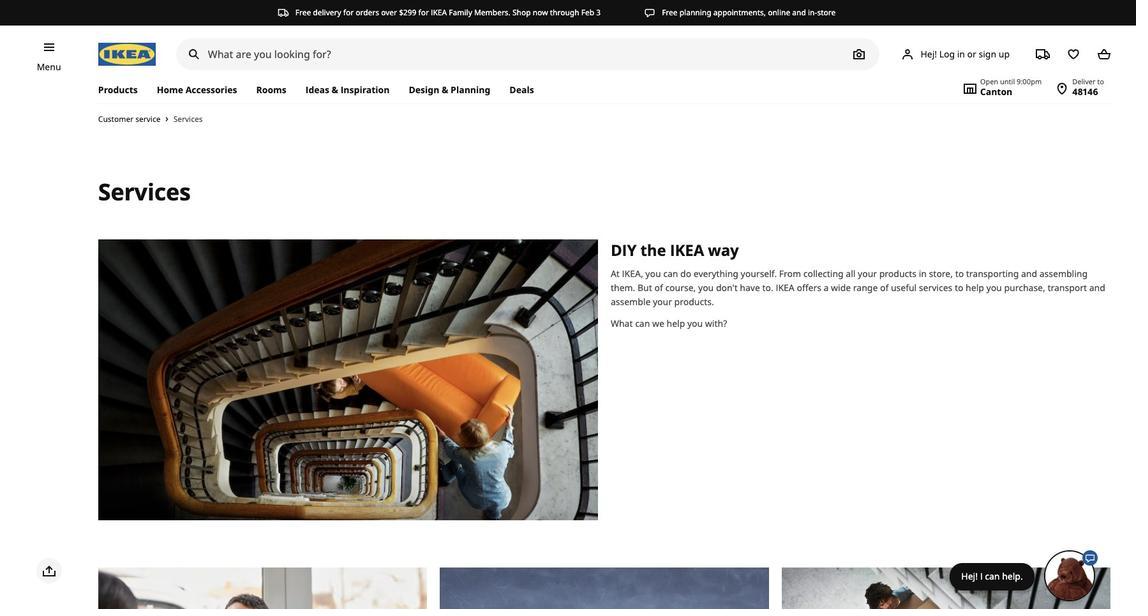 Task type: vqa. For each thing, say whether or not it's contained in the screenshot.
the Inspiration
yes



Task type: describe. For each thing, give the bounding box(es) containing it.
everything
[[694, 267, 739, 279]]

hej! for hej! log in or sign up
[[921, 48, 937, 60]]

0 vertical spatial your
[[858, 267, 877, 279]]

do
[[681, 267, 692, 279]]

design & planning
[[409, 84, 491, 96]]

but
[[638, 281, 652, 294]]

0 vertical spatial services
[[173, 114, 203, 124]]

at ikea, you can do everything yourself. from collecting all your products in store, to transporting and assembling them. but of course, you don't have to. ikea offers a wide range of useful services to help you purchase, transport and assemble your products.
[[611, 267, 1106, 308]]

customer service link
[[98, 114, 161, 125]]

have
[[740, 281, 760, 294]]

& for ideas
[[332, 84, 338, 96]]

online
[[768, 7, 791, 18]]

2 for from the left
[[418, 7, 429, 18]]

deliver to 48146
[[1073, 77, 1104, 98]]

menu
[[37, 61, 61, 73]]

sign
[[979, 48, 997, 60]]

free for free planning appointments, online and in-store
[[662, 7, 678, 18]]

open until 9:00pm canton
[[980, 77, 1042, 98]]

through
[[550, 7, 579, 18]]

the
[[641, 239, 666, 260]]

orders
[[356, 7, 379, 18]]

3
[[596, 7, 601, 18]]

to.
[[763, 281, 774, 294]]

rooms link
[[247, 77, 296, 103]]

diy
[[611, 239, 637, 260]]

with?
[[705, 317, 727, 329]]

1 for from the left
[[343, 7, 354, 18]]

free for free delivery for orders over $299 for ikea family members. shop now through feb 3
[[295, 7, 311, 18]]

service
[[135, 114, 161, 125]]

you up but
[[646, 267, 661, 279]]

customer service
[[98, 114, 161, 125]]

over
[[381, 7, 397, 18]]

a
[[824, 281, 829, 294]]

deals
[[510, 84, 534, 96]]

products
[[98, 84, 138, 96]]

offers
[[797, 281, 822, 294]]

to inside deliver to 48146
[[1098, 77, 1104, 86]]

9:00pm
[[1017, 77, 1042, 86]]

you down everything
[[698, 281, 714, 294]]

wide
[[831, 281, 851, 294]]

hej! log in or sign up link
[[885, 41, 1025, 67]]

i
[[980, 570, 983, 582]]

inspiration
[[341, 84, 390, 96]]

up
[[999, 48, 1010, 60]]

appointments,
[[714, 7, 766, 18]]

them.
[[611, 281, 635, 294]]

free planning appointments, online and in-store link
[[644, 7, 836, 19]]

at
[[611, 267, 620, 279]]

you left with?
[[688, 317, 703, 329]]

ikea inside 'at ikea, you can do everything yourself. from collecting all your products in store, to transporting and assembling them. but of course, you don't have to. ikea offers a wide range of useful services to help you purchase, transport and assemble your products.'
[[776, 281, 795, 294]]

$299
[[399, 7, 416, 18]]

diy the ikea way
[[611, 239, 739, 260]]

members.
[[474, 7, 511, 18]]

1 vertical spatial help
[[667, 317, 685, 329]]

design
[[409, 84, 439, 96]]

1 vertical spatial services
[[98, 176, 191, 207]]

shop
[[513, 7, 531, 18]]

range
[[853, 281, 878, 294]]

accessories
[[186, 84, 237, 96]]

free delivery for orders over $299 for ikea family members. shop now through feb 3 link
[[278, 7, 601, 19]]

or
[[968, 48, 977, 60]]

free delivery for orders over $299 for ikea family members. shop now through feb 3
[[295, 7, 601, 18]]

ikea,
[[622, 267, 643, 279]]

& for design
[[442, 84, 448, 96]]

all
[[846, 267, 856, 279]]

0 vertical spatial ikea
[[431, 7, 447, 18]]

don't
[[716, 281, 738, 294]]

feb
[[581, 7, 594, 18]]

help inside 'at ikea, you can do everything yourself. from collecting all your products in store, to transporting and assembling them. but of course, you don't have to. ikea offers a wide range of useful services to help you purchase, transport and assemble your products.'
[[966, 281, 984, 294]]

collecting
[[804, 267, 844, 279]]

in-
[[808, 7, 817, 18]]



Task type: locate. For each thing, give the bounding box(es) containing it.
1 horizontal spatial free
[[662, 7, 678, 18]]

and up "purchase,"
[[1021, 267, 1038, 279]]

for right $299
[[418, 7, 429, 18]]

0 vertical spatial in
[[957, 48, 965, 60]]

ikea logotype, go to start page image
[[98, 43, 156, 66]]

hej! left log
[[921, 48, 937, 60]]

& right design
[[442, 84, 448, 96]]

services
[[919, 281, 953, 294]]

None search field
[[176, 38, 880, 70]]

free left planning
[[662, 7, 678, 18]]

customer
[[98, 114, 134, 125]]

2 horizontal spatial ikea
[[776, 281, 795, 294]]

design & planning link
[[399, 77, 500, 103]]

assembling
[[1040, 267, 1088, 279]]

what can we help you with?
[[611, 317, 727, 329]]

for
[[343, 7, 354, 18], [418, 7, 429, 18]]

products link
[[98, 77, 147, 103]]

in
[[957, 48, 965, 60], [919, 267, 927, 279]]

help right the we
[[667, 317, 685, 329]]

2 horizontal spatial can
[[985, 570, 1000, 582]]

1 vertical spatial in
[[919, 267, 927, 279]]

your up the we
[[653, 295, 672, 308]]

hej! inside 'link'
[[921, 48, 937, 60]]

1 horizontal spatial hej!
[[962, 570, 978, 582]]

can inside 'at ikea, you can do everything yourself. from collecting all your products in store, to transporting and assembling them. but of course, you don't have to. ikea offers a wide range of useful services to help you purchase, transport and assemble your products.'
[[663, 267, 678, 279]]

store
[[817, 7, 836, 18]]

1 horizontal spatial &
[[442, 84, 448, 96]]

2 vertical spatial ikea
[[776, 281, 795, 294]]

home
[[157, 84, 183, 96]]

0 horizontal spatial help
[[667, 317, 685, 329]]

0 horizontal spatial and
[[793, 7, 806, 18]]

your up "range"
[[858, 267, 877, 279]]

0 horizontal spatial can
[[635, 317, 650, 329]]

what
[[611, 317, 633, 329]]

0 horizontal spatial ikea
[[431, 7, 447, 18]]

1 horizontal spatial in
[[957, 48, 965, 60]]

to right deliver
[[1098, 77, 1104, 86]]

deals link
[[500, 77, 544, 103]]

purchase,
[[1004, 281, 1046, 294]]

from
[[779, 267, 801, 279]]

0 vertical spatial and
[[793, 7, 806, 18]]

1 vertical spatial hej!
[[962, 570, 978, 582]]

hej! log in or sign up
[[921, 48, 1010, 60]]

1 & from the left
[[332, 84, 338, 96]]

transporting
[[966, 267, 1019, 279]]

in inside 'at ikea, you can do everything yourself. from collecting all your products in store, to transporting and assembling them. but of course, you don't have to. ikea offers a wide range of useful services to help you purchase, transport and assemble your products.'
[[919, 267, 927, 279]]

0 horizontal spatial for
[[343, 7, 354, 18]]

& inside ideas & inspiration link
[[332, 84, 338, 96]]

1 free from the left
[[295, 7, 311, 18]]

open
[[980, 77, 999, 86]]

ikea
[[431, 7, 447, 18], [670, 239, 704, 260], [776, 281, 795, 294]]

ikea left family
[[431, 7, 447, 18]]

can
[[663, 267, 678, 279], [635, 317, 650, 329], [985, 570, 1000, 582]]

help down transporting
[[966, 281, 984, 294]]

can left the we
[[635, 317, 650, 329]]

1 horizontal spatial ikea
[[670, 239, 704, 260]]

you down transporting
[[987, 281, 1002, 294]]

1 vertical spatial and
[[1021, 267, 1038, 279]]

store,
[[929, 267, 953, 279]]

we
[[652, 317, 665, 329]]

0 vertical spatial hej!
[[921, 48, 937, 60]]

way
[[708, 239, 739, 260]]

ideas & inspiration
[[306, 84, 390, 96]]

0 horizontal spatial hej!
[[921, 48, 937, 60]]

hej! for hej! i can help.
[[962, 570, 978, 582]]

1 vertical spatial ikea
[[670, 239, 704, 260]]

and right transport at the right of the page
[[1090, 281, 1106, 294]]

ideas
[[306, 84, 329, 96]]

hej! inside button
[[962, 570, 978, 582]]

2 vertical spatial can
[[985, 570, 1000, 582]]

1 vertical spatial can
[[635, 317, 650, 329]]

of
[[655, 281, 663, 294], [880, 281, 889, 294]]

deliver
[[1073, 77, 1096, 86]]

0 horizontal spatial in
[[919, 267, 927, 279]]

free planning appointments, online and in-store
[[662, 7, 836, 18]]

home accessories link
[[147, 77, 247, 103]]

1 horizontal spatial and
[[1021, 267, 1038, 279]]

ikea up do on the right of page
[[670, 239, 704, 260]]

ikea down from
[[776, 281, 795, 294]]

products
[[880, 267, 917, 279]]

hej! left i
[[962, 570, 978, 582]]

1 horizontal spatial help
[[966, 281, 984, 294]]

0 vertical spatial can
[[663, 267, 678, 279]]

to
[[1098, 77, 1104, 86], [955, 267, 964, 279], [955, 281, 964, 294]]

0 horizontal spatial &
[[332, 84, 338, 96]]

planning
[[680, 7, 712, 18]]

canton
[[980, 86, 1013, 98]]

in left store,
[[919, 267, 927, 279]]

yourself.
[[741, 267, 777, 279]]

0 horizontal spatial your
[[653, 295, 672, 308]]

in inside 'hej! log in or sign up' 'link'
[[957, 48, 965, 60]]

2 vertical spatial and
[[1090, 281, 1106, 294]]

family
[[449, 7, 472, 18]]

course,
[[665, 281, 696, 294]]

transport
[[1048, 281, 1087, 294]]

log
[[940, 48, 955, 60]]

1 horizontal spatial your
[[858, 267, 877, 279]]

2 vertical spatial to
[[955, 281, 964, 294]]

can right i
[[985, 570, 1000, 582]]

and
[[793, 7, 806, 18], [1021, 267, 1038, 279], [1090, 281, 1106, 294]]

0 horizontal spatial free
[[295, 7, 311, 18]]

hej! i can help. button
[[950, 550, 1098, 601]]

rooms
[[256, 84, 286, 96]]

48146
[[1073, 86, 1098, 98]]

home accessories
[[157, 84, 237, 96]]

1 horizontal spatial of
[[880, 281, 889, 294]]

0 vertical spatial help
[[966, 281, 984, 294]]

of right "range"
[[880, 281, 889, 294]]

now
[[533, 7, 548, 18]]

2 horizontal spatial and
[[1090, 281, 1106, 294]]

1 horizontal spatial for
[[418, 7, 429, 18]]

help.
[[1002, 570, 1023, 582]]

in left "or"
[[957, 48, 965, 60]]

useful
[[891, 281, 917, 294]]

until
[[1000, 77, 1015, 86]]

&
[[332, 84, 338, 96], [442, 84, 448, 96]]

of right but
[[655, 281, 663, 294]]

1 vertical spatial to
[[955, 267, 964, 279]]

menu button
[[37, 60, 61, 74]]

1 of from the left
[[655, 281, 663, 294]]

services
[[173, 114, 203, 124], [98, 176, 191, 207]]

to right store,
[[955, 267, 964, 279]]

can left do on the right of page
[[663, 267, 678, 279]]

Search by product text field
[[176, 38, 880, 70]]

0 vertical spatial to
[[1098, 77, 1104, 86]]

free left "delivery"
[[295, 7, 311, 18]]

can inside hej! i can help. button
[[985, 570, 1000, 582]]

delivery
[[313, 7, 341, 18]]

help
[[966, 281, 984, 294], [667, 317, 685, 329]]

1 horizontal spatial can
[[663, 267, 678, 279]]

products.
[[675, 295, 714, 308]]

2 & from the left
[[442, 84, 448, 96]]

assemble
[[611, 295, 651, 308]]

& inside design & planning link
[[442, 84, 448, 96]]

0 horizontal spatial of
[[655, 281, 663, 294]]

& right ideas
[[332, 84, 338, 96]]

2 of from the left
[[880, 281, 889, 294]]

for left orders
[[343, 7, 354, 18]]

hej! i can help.
[[962, 570, 1023, 582]]

to right services
[[955, 281, 964, 294]]

free
[[295, 7, 311, 18], [662, 7, 678, 18]]

2 free from the left
[[662, 7, 678, 18]]

ideas & inspiration link
[[296, 77, 399, 103]]

hej!
[[921, 48, 937, 60], [962, 570, 978, 582]]

and left "in-"
[[793, 7, 806, 18]]

planning
[[451, 84, 491, 96]]

1 vertical spatial your
[[653, 295, 672, 308]]



